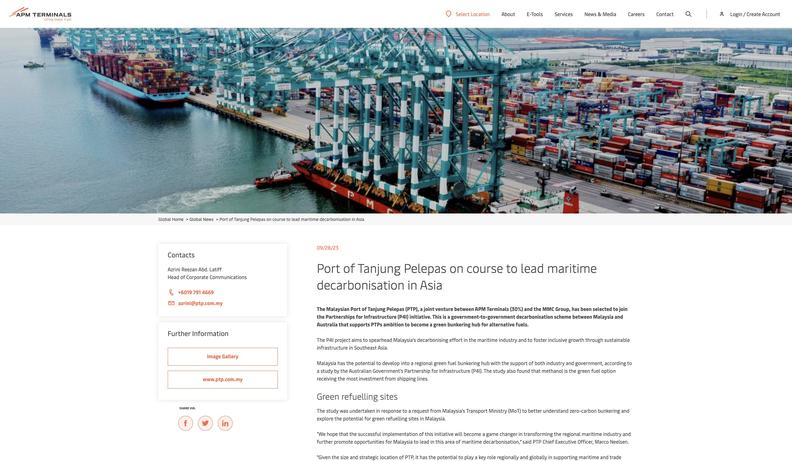 Task type: describe. For each thing, give the bounding box(es) containing it.
1 > from the left
[[186, 216, 188, 222]]

mmc
[[543, 306, 555, 312]]

2 global from the left
[[190, 216, 202, 222]]

"we
[[317, 431, 326, 438]]

0 vertical spatial refuelling
[[342, 390, 378, 402]]

green inside the study was undertaken in response to a request from malaysia's transport ministry (mot) to better understand zero-carbon bunkering and explore the potential for green refuelling sites in malaysia.
[[372, 415, 385, 422]]

tanjung inside the malaysian port of tanjung pelepas (ptp), a joint venture between apm terminals (30%) and the mmc group, has been selected to join the partnerships for infrastructure (p4i) initiative. this is a government-to-government decarbonisation scheme between malaysia and australia that supports ptps ambition to become a green bunkering hub for alternative fuels.
[[368, 306, 386, 312]]

abd.
[[199, 266, 208, 273]]

0 vertical spatial pelepas
[[250, 216, 266, 222]]

malaysia's inside the study was undertaken in response to a request from malaysia's transport ministry (mot) to better understand zero-carbon bunkering and explore the potential for green refuelling sites in malaysia.
[[443, 407, 465, 414]]

0 vertical spatial decarbonisation
[[320, 216, 351, 222]]

potential inside the ""given the size and strategic location of ptp, it has the potential to play a key role regionally and globally in supporting maritime and trade"
[[437, 454, 458, 461]]

green down government,
[[578, 368, 591, 374]]

pelepas inside port of tanjung pelepas on course to lead maritime decarbonisation in asia
[[404, 259, 447, 276]]

request
[[413, 407, 429, 414]]

home
[[172, 216, 184, 222]]

select
[[456, 10, 470, 17]]

that inside "we hope that the successful implementation of this initiative will become a game changer in transforming the regional maritime industry and further promote opportunities for malaysia to lead in this area of maritime decarbonisation," said ptp chief executive officer, marco neelsen.
[[339, 431, 349, 438]]

industry inside "we hope that the successful implementation of this initiative will become a game changer in transforming the regional maritime industry and further promote opportunities for malaysia to lead in this area of maritime decarbonisation," said ptp chief executive officer, marco neelsen.
[[604, 431, 622, 438]]

p4i
[[326, 337, 334, 343]]

09/28/23
[[317, 244, 339, 251]]

login
[[731, 11, 743, 17]]

sustainable
[[605, 337, 630, 343]]

the inside "malaysia has the potential to develop into a regional green fuel bunkering hub with the support of both industry and government, according to a study by the australian government's partnership for infrastructure (p4i). the study also found that methanol is the green fuel option receiving the most investment from shipping lines."
[[484, 368, 492, 374]]

+6019 791 4669 link
[[168, 289, 278, 297]]

the right "by"
[[341, 368, 348, 374]]

infrastructure inside "malaysia has the potential to develop into a regional green fuel bunkering hub with the support of both industry and government, according to a study by the australian government's partnership for infrastructure (p4i). the study also found that methanol is the green fuel option receiving the most investment from shipping lines."
[[440, 368, 471, 374]]

login / create account link
[[719, 0, 781, 28]]

of inside the ""given the size and strategic location of ptp, it has the potential to play a key role regionally and globally in supporting maritime and trade"
[[399, 454, 404, 461]]

information
[[192, 329, 229, 338]]

ptp
[[533, 438, 542, 445]]

further
[[317, 438, 333, 445]]

pelepas inside the malaysian port of tanjung pelepas (ptp), a joint venture between apm terminals (30%) and the mmc group, has been selected to join the partnerships for infrastructure (p4i) initiative. this is a government-to-government decarbonisation scheme between malaysia and australia that supports ptps ambition to become a green bunkering hub for alternative fuels.
[[387, 306, 405, 312]]

a inside the study was undertaken in response to a request from malaysia's transport ministry (mot) to better understand zero-carbon bunkering and explore the potential for green refuelling sites in malaysia.
[[409, 407, 411, 414]]

bunkering inside "malaysia has the potential to develop into a regional green fuel bunkering hub with the support of both industry and government, according to a study by the australian government's partnership for infrastructure (p4i). the study also found that methanol is the green fuel option receiving the most investment from shipping lines."
[[458, 360, 480, 367]]

green down decarbonising
[[434, 360, 447, 367]]

the p4i project aims to spearhead malaysia's decarbonising effort in the maritime industry and to foster inclusive growth through sustainable infrastructure in southeast asia.
[[317, 337, 630, 351]]

the for response
[[317, 407, 325, 414]]

"given the size and strategic location of ptp, it has the potential to play a key role regionally and globally in supporting maritime and trade
[[317, 454, 622, 461]]

the for pelepas
[[317, 306, 325, 312]]

1 horizontal spatial fuel
[[592, 368, 601, 374]]

the right it
[[429, 454, 436, 461]]

both
[[535, 360, 546, 367]]

green refuelling sites
[[317, 390, 398, 402]]

a down 'venture'
[[448, 313, 450, 320]]

hub inside the malaysian port of tanjung pelepas (ptp), a joint venture between apm terminals (30%) and the mmc group, has been selected to join the partnerships for infrastructure (p4i) initiative. this is a government-to-government decarbonisation scheme between malaysia and australia that supports ptps ambition to become a green bunkering hub for alternative fuels.
[[472, 321, 481, 328]]

media
[[603, 11, 617, 17]]

australian
[[349, 368, 372, 374]]

potential inside the study was undertaken in response to a request from malaysia's transport ministry (mot) to better understand zero-carbon bunkering and explore the potential for green refuelling sites in malaysia.
[[343, 415, 364, 422]]

0 horizontal spatial news
[[203, 216, 214, 222]]

for inside "malaysia has the potential to develop into a regional green fuel bunkering hub with the support of both industry and government, according to a study by the australian government's partnership for infrastructure (p4i). the study also found that methanol is the green fuel option receiving the most investment from shipping lines."
[[432, 368, 438, 374]]

maritime inside the ""given the size and strategic location of ptp, it has the potential to play a key role regionally and globally in supporting maritime and trade"
[[579, 454, 600, 461]]

tanjung inside port of tanjung pelepas on course to lead maritime decarbonisation in asia
[[358, 259, 401, 276]]

receiving
[[317, 375, 337, 382]]

growth
[[569, 337, 585, 343]]

e-tools button
[[527, 0, 543, 28]]

executive
[[556, 438, 577, 445]]

government,
[[576, 360, 604, 367]]

the left size
[[332, 454, 339, 461]]

0 horizontal spatial lead
[[292, 216, 300, 222]]

course inside port of tanjung pelepas on course to lead maritime decarbonisation in asia
[[467, 259, 504, 276]]

australia
[[317, 321, 338, 328]]

share
[[180, 406, 189, 411]]

group,
[[556, 306, 571, 312]]

better
[[529, 407, 542, 414]]

refuelling inside the study was undertaken in response to a request from malaysia's transport ministry (mot) to better understand zero-carbon bunkering and explore the potential for green refuelling sites in malaysia.
[[386, 415, 408, 422]]

azrini@ptp.com.my link
[[168, 299, 278, 307]]

support
[[511, 360, 528, 367]]

this
[[433, 313, 442, 320]]

global home > global news > port of tanjung pelepas on course to lead maritime decarbonisation in asia
[[159, 216, 365, 222]]

government
[[488, 313, 516, 320]]

for inside "we hope that the successful implementation of this initiative will become a game changer in transforming the regional maritime industry and further promote opportunities for malaysia to lead in this area of maritime decarbonisation," said ptp chief executive officer, marco neelsen.
[[386, 438, 392, 445]]

has inside "malaysia has the potential to develop into a regional green fuel bunkering hub with the support of both industry and government, according to a study by the australian government's partnership for infrastructure (p4i). the study also found that methanol is the green fuel option receiving the most investment from shipping lines."
[[338, 360, 346, 367]]

tools
[[532, 11, 543, 17]]

share via:
[[180, 406, 196, 411]]

size
[[341, 454, 349, 461]]

select location button
[[446, 10, 490, 17]]

role
[[488, 454, 496, 461]]

decarbonisation inside the malaysian port of tanjung pelepas (ptp), a joint venture between apm terminals (30%) and the mmc group, has been selected to join the partnerships for infrastructure (p4i) initiative. this is a government-to-government decarbonisation scheme between malaysia and australia that supports ptps ambition to become a green bunkering hub for alternative fuels.
[[517, 313, 553, 320]]

government-
[[452, 313, 481, 320]]

promote
[[334, 438, 353, 445]]

the up australia
[[317, 313, 325, 320]]

join
[[620, 306, 628, 312]]

industry inside the p4i project aims to spearhead malaysia's decarbonising effort in the maritime industry and to foster inclusive growth through sustainable infrastructure in southeast asia.
[[499, 337, 517, 343]]

news inside dropdown button
[[585, 11, 597, 17]]

also
[[507, 368, 516, 374]]

image gallery
[[207, 353, 239, 360]]

(30%)
[[510, 306, 523, 312]]

4669
[[202, 289, 214, 296]]

ministry
[[489, 407, 507, 414]]

about
[[502, 11, 515, 17]]

port inside port of tanjung pelepas on course to lead maritime decarbonisation in asia
[[317, 259, 340, 276]]

regionally
[[497, 454, 519, 461]]

further
[[168, 329, 191, 338]]

to inside the ""given the size and strategic location of ptp, it has the potential to play a key role regionally and globally in supporting maritime and trade"
[[459, 454, 464, 461]]

decarbonising
[[418, 337, 449, 343]]

0 vertical spatial sites
[[380, 390, 398, 402]]

the down government,
[[569, 368, 577, 374]]

a up the receiving
[[317, 368, 320, 374]]

initiative
[[435, 431, 454, 438]]

+6019
[[178, 289, 192, 296]]

decarbonisation,"
[[484, 438, 522, 445]]

news & media
[[585, 11, 617, 17]]

the up promote
[[350, 431, 357, 438]]

corporate
[[186, 274, 209, 281]]

the study was undertaken in response to a request from malaysia's transport ministry (mot) to better understand zero-carbon bunkering and explore the potential for green refuelling sites in malaysia.
[[317, 407, 630, 422]]

bunkering inside the study was undertaken in response to a request from malaysia's transport ministry (mot) to better understand zero-carbon bunkering and explore the potential for green refuelling sites in malaysia.
[[598, 407, 621, 414]]

head
[[168, 274, 179, 281]]

zero-
[[570, 407, 582, 414]]

effort
[[450, 337, 463, 343]]

supporting
[[554, 454, 578, 461]]

changer
[[500, 431, 518, 438]]

hub inside "malaysia has the potential to develop into a regional green fuel bunkering hub with the support of both industry and government, according to a study by the australian government's partnership for infrastructure (p4i). the study also found that methanol is the green fuel option receiving the most investment from shipping lines."
[[481, 360, 490, 367]]

of inside azrini reezan abd. latiff head of corporate communications
[[181, 274, 185, 281]]

joint
[[424, 306, 435, 312]]

communications
[[210, 274, 247, 281]]

ambition
[[384, 321, 404, 328]]

response
[[382, 407, 402, 414]]

the inside the study was undertaken in response to a request from malaysia's transport ministry (mot) to better understand zero-carbon bunkering and explore the potential for green refuelling sites in malaysia.
[[335, 415, 342, 422]]

to-
[[481, 313, 488, 320]]

malaysia inside "malaysia has the potential to develop into a regional green fuel bunkering hub with the support of both industry and government, according to a study by the australian government's partnership for infrastructure (p4i). the study also found that methanol is the green fuel option receiving the most investment from shipping lines."
[[317, 360, 337, 367]]

inclusive
[[548, 337, 568, 343]]

bunkering inside the malaysian port of tanjung pelepas (ptp), a joint venture between apm terminals (30%) and the mmc group, has been selected to join the partnerships for infrastructure (p4i) initiative. this is a government-to-government decarbonisation scheme between malaysia and australia that supports ptps ambition to become a green bunkering hub for alternative fuels.
[[448, 321, 471, 328]]

malaysian
[[327, 306, 350, 312]]

carbon
[[582, 407, 597, 414]]

most
[[347, 375, 358, 382]]

latiff
[[210, 266, 222, 273]]

chief
[[543, 438, 554, 445]]

project
[[335, 337, 351, 343]]

from inside "malaysia has the potential to develop into a regional green fuel bunkering hub with the support of both industry and government, according to a study by the australian government's partnership for infrastructure (p4i). the study also found that methanol is the green fuel option receiving the most investment from shipping lines."
[[385, 375, 396, 382]]



Task type: locate. For each thing, give the bounding box(es) containing it.
and inside the study was undertaken in response to a request from malaysia's transport ministry (mot) to better understand zero-carbon bunkering and explore the potential for green refuelling sites in malaysia.
[[622, 407, 630, 414]]

bunkering right carbon
[[598, 407, 621, 414]]

news left the &
[[585, 11, 597, 17]]

0 vertical spatial has
[[572, 306, 580, 312]]

opportunities
[[355, 438, 385, 445]]

1 horizontal spatial news
[[585, 11, 597, 17]]

of inside the malaysian port of tanjung pelepas (ptp), a joint venture between apm terminals (30%) and the mmc group, has been selected to join the partnerships for infrastructure (p4i) initiative. this is a government-to-government decarbonisation scheme between malaysia and australia that supports ptps ambition to become a green bunkering hub for alternative fuels.
[[362, 306, 367, 312]]

0 vertical spatial from
[[385, 375, 396, 382]]

2 horizontal spatial malaysia
[[594, 313, 614, 320]]

decarbonisation inside port of tanjung pelepas on course to lead maritime decarbonisation in asia
[[317, 276, 405, 293]]

1 horizontal spatial sites
[[409, 415, 419, 422]]

industry down alternative at the bottom right
[[499, 337, 517, 343]]

further information
[[168, 329, 229, 338]]

neelsen.
[[610, 438, 629, 445]]

+6019 791 4669
[[178, 289, 214, 296]]

image
[[207, 353, 221, 360]]

port down 09/28/23
[[317, 259, 340, 276]]

been
[[581, 306, 592, 312]]

alternative
[[490, 321, 515, 328]]

1 horizontal spatial become
[[464, 431, 482, 438]]

0 horizontal spatial infrastructure
[[364, 313, 397, 320]]

news & media button
[[585, 0, 617, 28]]

global right 'home'
[[190, 216, 202, 222]]

malaysia
[[594, 313, 614, 320], [317, 360, 337, 367], [393, 438, 413, 445]]

1 vertical spatial tanjung
[[358, 259, 401, 276]]

ptps
[[371, 321, 383, 328]]

lead inside "we hope that the successful implementation of this initiative will become a game changer in transforming the regional maritime industry and further promote opportunities for malaysia to lead in this area of maritime decarbonisation," said ptp chief executive officer, marco neelsen.
[[420, 438, 430, 445]]

a left joint
[[420, 306, 423, 312]]

is inside "malaysia has the potential to develop into a regional green fuel bunkering hub with the support of both industry and government, according to a study by the australian government's partnership for infrastructure (p4i). the study also found that methanol is the green fuel option receiving the most investment from shipping lines."
[[565, 368, 568, 374]]

industry up neelsen.
[[604, 431, 622, 438]]

services button
[[555, 0, 573, 28]]

(p4i)
[[398, 313, 409, 320]]

(mot)
[[509, 407, 521, 414]]

image gallery link
[[168, 348, 278, 366]]

lines.
[[417, 375, 429, 382]]

for inside the study was undertaken in response to a request from malaysia's transport ministry (mot) to better understand zero-carbon bunkering and explore the potential for green refuelling sites in malaysia.
[[365, 415, 371, 422]]

220112 ptp to invest image
[[0, 28, 793, 214]]

the inside the p4i project aims to spearhead malaysia's decarbonising effort in the maritime industry and to foster inclusive growth through sustainable infrastructure in southeast asia.
[[469, 337, 477, 343]]

key
[[479, 454, 486, 461]]

1 vertical spatial this
[[436, 438, 444, 445]]

location
[[471, 10, 490, 17]]

industry inside "malaysia has the potential to develop into a regional green fuel bunkering hub with the support of both industry and government, according to a study by the australian government's partnership for infrastructure (p4i). the study also found that methanol is the green fuel option receiving the most investment from shipping lines."
[[547, 360, 565, 367]]

it
[[416, 454, 419, 461]]

1 vertical spatial malaysia's
[[443, 407, 465, 414]]

the left mmc
[[534, 306, 542, 312]]

regional up partnership
[[415, 360, 433, 367]]

aims
[[352, 337, 362, 343]]

a inside "we hope that the successful implementation of this initiative will become a game changer in transforming the regional maritime industry and further promote opportunities for malaysia to lead in this area of maritime decarbonisation," said ptp chief executive officer, marco neelsen.
[[483, 431, 485, 438]]

the right (p4i).
[[484, 368, 492, 374]]

is right methanol
[[565, 368, 568, 374]]

malaysia's down ambition on the bottom
[[394, 337, 416, 343]]

potential down undertaken
[[343, 415, 364, 422]]

www.ptp.com.my
[[203, 376, 243, 383]]

0 horizontal spatial hub
[[472, 321, 481, 328]]

1 vertical spatial between
[[573, 313, 593, 320]]

sites down request
[[409, 415, 419, 422]]

the up australian
[[347, 360, 354, 367]]

of inside port of tanjung pelepas on course to lead maritime decarbonisation in asia
[[343, 259, 355, 276]]

0 horizontal spatial fuel
[[448, 360, 457, 367]]

southeast
[[354, 344, 377, 351]]

the left p4i
[[317, 337, 325, 343]]

1 horizontal spatial refuelling
[[386, 415, 408, 422]]

0 vertical spatial on
[[267, 216, 272, 222]]

0 vertical spatial bunkering
[[448, 321, 471, 328]]

/
[[744, 11, 746, 17]]

0 vertical spatial tanjung
[[234, 216, 249, 222]]

that down both
[[532, 368, 541, 374]]

malaysia inside "we hope that the successful implementation of this initiative will become a game changer in transforming the regional maritime industry and further promote opportunities for malaysia to lead in this area of maritime decarbonisation," said ptp chief executive officer, marco neelsen.
[[393, 438, 413, 445]]

2 vertical spatial malaysia
[[393, 438, 413, 445]]

a down this
[[430, 321, 433, 328]]

and inside "malaysia has the potential to develop into a regional green fuel bunkering hub with the support of both industry and government, according to a study by the australian government's partnership for infrastructure (p4i). the study also found that methanol is the green fuel option receiving the most investment from shipping lines."
[[566, 360, 575, 367]]

2 vertical spatial has
[[420, 454, 428, 461]]

according
[[605, 360, 627, 367]]

location
[[380, 454, 398, 461]]

has
[[572, 306, 580, 312], [338, 360, 346, 367], [420, 454, 428, 461]]

game
[[487, 431, 499, 438]]

has right it
[[420, 454, 428, 461]]

1 vertical spatial industry
[[547, 360, 565, 367]]

maritime inside port of tanjung pelepas on course to lead maritime decarbonisation in asia
[[548, 259, 597, 276]]

port inside the malaysian port of tanjung pelepas (ptp), a joint venture between apm terminals (30%) and the mmc group, has been selected to join the partnerships for infrastructure (p4i) initiative. this is a government-to-government decarbonisation scheme between malaysia and australia that supports ptps ambition to become a green bunkering hub for alternative fuels.
[[351, 306, 361, 312]]

the inside the study was undertaken in response to a request from malaysia's transport ministry (mot) to better understand zero-carbon bunkering and explore the potential for green refuelling sites in malaysia.
[[317, 407, 325, 414]]

1 horizontal spatial malaysia's
[[443, 407, 465, 414]]

2 horizontal spatial lead
[[521, 259, 544, 276]]

port up supports
[[351, 306, 361, 312]]

0 vertical spatial fuel
[[448, 360, 457, 367]]

news right 'home'
[[203, 216, 214, 222]]

global
[[159, 216, 171, 222], [190, 216, 202, 222]]

1 vertical spatial news
[[203, 216, 214, 222]]

understand
[[543, 407, 569, 414]]

0 vertical spatial malaysia
[[594, 313, 614, 320]]

hope
[[327, 431, 338, 438]]

0 horizontal spatial has
[[338, 360, 346, 367]]

a left key
[[475, 454, 478, 461]]

> right global news link
[[216, 216, 218, 222]]

in inside the ""given the size and strategic location of ptp, it has the potential to play a key role regionally and globally in supporting maritime and trade"
[[549, 454, 553, 461]]

1 global from the left
[[159, 216, 171, 222]]

&
[[598, 11, 602, 17]]

(ptp),
[[406, 306, 419, 312]]

refuelling up undertaken
[[342, 390, 378, 402]]

study up the receiving
[[321, 368, 333, 374]]

malaysia's up malaysia.
[[443, 407, 465, 414]]

industry up methanol
[[547, 360, 565, 367]]

0 horizontal spatial industry
[[499, 337, 517, 343]]

to inside port of tanjung pelepas on course to lead maritime decarbonisation in asia
[[506, 259, 518, 276]]

green down "response" on the bottom
[[372, 415, 385, 422]]

that up promote
[[339, 431, 349, 438]]

2 vertical spatial bunkering
[[598, 407, 621, 414]]

has inside the ""given the size and strategic location of ptp, it has the potential to play a key role regionally and globally in supporting maritime and trade"
[[420, 454, 428, 461]]

0 horizontal spatial from
[[385, 375, 396, 382]]

from up malaysia.
[[431, 407, 441, 414]]

green down this
[[434, 321, 447, 328]]

malaysia up "by"
[[317, 360, 337, 367]]

0 vertical spatial become
[[411, 321, 429, 328]]

2 > from the left
[[216, 216, 218, 222]]

1 vertical spatial sites
[[409, 415, 419, 422]]

0 horizontal spatial regional
[[415, 360, 433, 367]]

for down to-
[[482, 321, 489, 328]]

marco
[[595, 438, 609, 445]]

for up supports
[[356, 313, 363, 320]]

0 vertical spatial hub
[[472, 321, 481, 328]]

and inside "we hope that the successful implementation of this initiative will become a game changer in transforming the regional maritime industry and further promote opportunities for malaysia to lead in this area of maritime decarbonisation," said ptp chief executive officer, marco neelsen.
[[623, 431, 631, 438]]

become inside the malaysian port of tanjung pelepas (ptp), a joint venture between apm terminals (30%) and the mmc group, has been selected to join the partnerships for infrastructure (p4i) initiative. this is a government-to-government decarbonisation scheme between malaysia and australia that supports ptps ambition to become a green bunkering hub for alternative fuels.
[[411, 321, 429, 328]]

the up executive
[[554, 431, 562, 438]]

1 horizontal spatial lead
[[420, 438, 430, 445]]

for down undertaken
[[365, 415, 371, 422]]

azrini
[[168, 266, 180, 273]]

malaysia has the potential to develop into a regional green fuel bunkering hub with the support of both industry and government, according to a study by the australian government's partnership for infrastructure (p4i). the study also found that methanol is the green fuel option receiving the most investment from shipping lines.
[[317, 360, 632, 382]]

on inside port of tanjung pelepas on course to lead maritime decarbonisation in asia
[[450, 259, 464, 276]]

venture
[[436, 306, 454, 312]]

0 vertical spatial port
[[220, 216, 228, 222]]

green inside the malaysian port of tanjung pelepas (ptp), a joint venture between apm terminals (30%) and the mmc group, has been selected to join the partnerships for infrastructure (p4i) initiative. this is a government-to-government decarbonisation scheme between malaysia and australia that supports ptps ambition to become a green bunkering hub for alternative fuels.
[[434, 321, 447, 328]]

study down the with
[[493, 368, 506, 374]]

infrastructure inside the malaysian port of tanjung pelepas (ptp), a joint venture between apm terminals (30%) and the mmc group, has been selected to join the partnerships for infrastructure (p4i) initiative. this is a government-to-government decarbonisation scheme between malaysia and australia that supports ptps ambition to become a green bunkering hub for alternative fuels.
[[364, 313, 397, 320]]

hub down government-
[[472, 321, 481, 328]]

port right global news link
[[220, 216, 228, 222]]

0 vertical spatial malaysia's
[[394, 337, 416, 343]]

become inside "we hope that the successful implementation of this initiative will become a game changer in transforming the regional maritime industry and further promote opportunities for malaysia to lead in this area of maritime decarbonisation," said ptp chief executive officer, marco neelsen.
[[464, 431, 482, 438]]

the
[[534, 306, 542, 312], [317, 313, 325, 320], [469, 337, 477, 343], [347, 360, 354, 367], [502, 360, 509, 367], [341, 368, 348, 374], [569, 368, 577, 374], [338, 375, 345, 382], [335, 415, 342, 422], [350, 431, 357, 438], [554, 431, 562, 438], [332, 454, 339, 461], [429, 454, 436, 461]]

foster
[[534, 337, 547, 343]]

bunkering up (p4i).
[[458, 360, 480, 367]]

1 horizontal spatial infrastructure
[[440, 368, 471, 374]]

0 vertical spatial lead
[[292, 216, 300, 222]]

account
[[763, 11, 781, 17]]

1 horizontal spatial course
[[467, 259, 504, 276]]

1 horizontal spatial is
[[565, 368, 568, 374]]

through
[[586, 337, 604, 343]]

e-
[[527, 11, 532, 17]]

1 horizontal spatial regional
[[563, 431, 581, 438]]

investment
[[359, 375, 384, 382]]

this down initiative
[[436, 438, 444, 445]]

infrastructure left (p4i).
[[440, 368, 471, 374]]

study up explore
[[326, 407, 339, 414]]

from down government's
[[385, 375, 396, 382]]

with
[[491, 360, 501, 367]]

1 vertical spatial fuel
[[592, 368, 601, 374]]

implementation
[[383, 431, 418, 438]]

1 vertical spatial infrastructure
[[440, 368, 471, 374]]

the down "by"
[[338, 375, 345, 382]]

and inside the p4i project aims to spearhead malaysia's decarbonising effort in the maritime industry and to foster inclusive growth through sustainable infrastructure in southeast asia.
[[519, 337, 527, 343]]

fuel down "effort"
[[448, 360, 457, 367]]

> right 'home'
[[186, 216, 188, 222]]

news
[[585, 11, 597, 17], [203, 216, 214, 222]]

2 horizontal spatial has
[[572, 306, 580, 312]]

1 vertical spatial that
[[532, 368, 541, 374]]

asia
[[356, 216, 365, 222], [420, 276, 443, 293]]

for right partnership
[[432, 368, 438, 374]]

1 horizontal spatial between
[[573, 313, 593, 320]]

via:
[[190, 406, 196, 411]]

the inside the malaysian port of tanjung pelepas (ptp), a joint venture between apm terminals (30%) and the mmc group, has been selected to join the partnerships for infrastructure (p4i) initiative. this is a government-to-government decarbonisation scheme between malaysia and australia that supports ptps ambition to become a green bunkering hub for alternative fuels.
[[317, 306, 325, 312]]

0 vertical spatial industry
[[499, 337, 517, 343]]

port
[[220, 216, 228, 222], [317, 259, 340, 276], [351, 306, 361, 312]]

malaysia's
[[394, 337, 416, 343], [443, 407, 465, 414]]

has inside the malaysian port of tanjung pelepas (ptp), a joint venture between apm terminals (30%) and the mmc group, has been selected to join the partnerships for infrastructure (p4i) initiative. this is a government-to-government decarbonisation scheme between malaysia and australia that supports ptps ambition to become a green bunkering hub for alternative fuels.
[[572, 306, 580, 312]]

malaysia inside the malaysian port of tanjung pelepas (ptp), a joint venture between apm terminals (30%) and the mmc group, has been selected to join the partnerships for infrastructure (p4i) initiative. this is a government-to-government decarbonisation scheme between malaysia and australia that supports ptps ambition to become a green bunkering hub for alternative fuels.
[[594, 313, 614, 320]]

1 vertical spatial bunkering
[[458, 360, 480, 367]]

1 vertical spatial port
[[317, 259, 340, 276]]

green
[[317, 390, 339, 402]]

asia inside port of tanjung pelepas on course to lead maritime decarbonisation in asia
[[420, 276, 443, 293]]

apm
[[475, 306, 486, 312]]

study inside the study was undertaken in response to a request from malaysia's transport ministry (mot) to better understand zero-carbon bunkering and explore the potential for green refuelling sites in malaysia.
[[326, 407, 339, 414]]

is right this
[[443, 313, 447, 320]]

sites up "response" on the bottom
[[380, 390, 398, 402]]

the right "effort"
[[469, 337, 477, 343]]

malaysia's inside the p4i project aims to spearhead malaysia's decarbonising effort in the maritime industry and to foster inclusive growth through sustainable infrastructure in southeast asia.
[[394, 337, 416, 343]]

(p4i).
[[472, 368, 483, 374]]

strategic
[[360, 454, 379, 461]]

0 vertical spatial that
[[339, 321, 349, 328]]

1 horizontal spatial hub
[[481, 360, 490, 367]]

1 vertical spatial pelepas
[[404, 259, 447, 276]]

1 vertical spatial has
[[338, 360, 346, 367]]

potential up australian
[[355, 360, 375, 367]]

0 horizontal spatial global
[[159, 216, 171, 222]]

partnership
[[405, 368, 431, 374]]

"we hope that the successful implementation of this initiative will become a game changer in transforming the regional maritime industry and further promote opportunities for malaysia to lead in this area of maritime decarbonisation," said ptp chief executive officer, marco neelsen.
[[317, 431, 631, 445]]

a left request
[[409, 407, 411, 414]]

1 vertical spatial on
[[450, 259, 464, 276]]

for down implementation in the bottom of the page
[[386, 438, 392, 445]]

0 horizontal spatial this
[[425, 431, 434, 438]]

www.ptp.com.my link
[[168, 371, 278, 389]]

1 horizontal spatial has
[[420, 454, 428, 461]]

sites
[[380, 390, 398, 402], [409, 415, 419, 422]]

regional inside "malaysia has the potential to develop into a regional green fuel bunkering hub with the support of both industry and government, according to a study by the australian government's partnership for infrastructure (p4i). the study also found that methanol is the green fuel option receiving the most investment from shipping lines."
[[415, 360, 433, 367]]

has left been
[[572, 306, 580, 312]]

will
[[455, 431, 463, 438]]

hub
[[472, 321, 481, 328], [481, 360, 490, 367]]

1 vertical spatial from
[[431, 407, 441, 414]]

the inside the p4i project aims to spearhead malaysia's decarbonising effort in the maritime industry and to foster inclusive growth through sustainable infrastructure in southeast asia.
[[317, 337, 325, 343]]

the for spearhead
[[317, 337, 325, 343]]

the up australia
[[317, 306, 325, 312]]

maritime inside the p4i project aims to spearhead malaysia's decarbonising effort in the maritime industry and to foster inclusive growth through sustainable infrastructure in southeast asia.
[[478, 337, 498, 343]]

0 horizontal spatial refuelling
[[342, 390, 378, 402]]

by
[[334, 368, 340, 374]]

this left initiative
[[425, 431, 434, 438]]

between up government-
[[455, 306, 474, 312]]

that inside the malaysian port of tanjung pelepas (ptp), a joint venture between apm terminals (30%) and the mmc group, has been selected to join the partnerships for infrastructure (p4i) initiative. this is a government-to-government decarbonisation scheme between malaysia and australia that supports ptps ambition to become a green bunkering hub for alternative fuels.
[[339, 321, 349, 328]]

0 horizontal spatial port
[[220, 216, 228, 222]]

1 vertical spatial asia
[[420, 276, 443, 293]]

is
[[443, 313, 447, 320], [565, 368, 568, 374]]

2 vertical spatial potential
[[437, 454, 458, 461]]

1 vertical spatial potential
[[343, 415, 364, 422]]

sites inside the study was undertaken in response to a request from malaysia's transport ministry (mot) to better understand zero-carbon bunkering and explore the potential for green refuelling sites in malaysia.
[[409, 415, 419, 422]]

become
[[411, 321, 429, 328], [464, 431, 482, 438]]

is inside the malaysian port of tanjung pelepas (ptp), a joint venture between apm terminals (30%) and the mmc group, has been selected to join the partnerships for infrastructure (p4i) initiative. this is a government-to-government decarbonisation scheme between malaysia and australia that supports ptps ambition to become a green bunkering hub for alternative fuels.
[[443, 313, 447, 320]]

a inside the ""given the size and strategic location of ptp, it has the potential to play a key role regionally and globally in supporting maritime and trade"
[[475, 454, 478, 461]]

1 horizontal spatial on
[[450, 259, 464, 276]]

2 horizontal spatial port
[[351, 306, 361, 312]]

from
[[385, 375, 396, 382], [431, 407, 441, 414]]

0 vertical spatial news
[[585, 11, 597, 17]]

infrastructure
[[364, 313, 397, 320], [440, 368, 471, 374]]

0 vertical spatial potential
[[355, 360, 375, 367]]

1 horizontal spatial asia
[[420, 276, 443, 293]]

0 vertical spatial is
[[443, 313, 447, 320]]

has up "by"
[[338, 360, 346, 367]]

undertaken
[[350, 407, 375, 414]]

infrastructure up ptps
[[364, 313, 397, 320]]

in inside port of tanjung pelepas on course to lead maritime decarbonisation in asia
[[408, 276, 418, 293]]

1 horizontal spatial industry
[[547, 360, 565, 367]]

0 horizontal spatial course
[[273, 216, 286, 222]]

0 horizontal spatial between
[[455, 306, 474, 312]]

bunkering down government-
[[448, 321, 471, 328]]

regional inside "we hope that the successful implementation of this initiative will become a game changer in transforming the regional maritime industry and further promote opportunities for malaysia to lead in this area of maritime decarbonisation," said ptp chief executive officer, marco neelsen.
[[563, 431, 581, 438]]

0 vertical spatial asia
[[356, 216, 365, 222]]

2 vertical spatial pelepas
[[387, 306, 405, 312]]

that down partnerships
[[339, 321, 349, 328]]

the up explore
[[317, 407, 325, 414]]

for
[[356, 313, 363, 320], [482, 321, 489, 328], [432, 368, 438, 374], [365, 415, 371, 422], [386, 438, 392, 445]]

the right the with
[[502, 360, 509, 367]]

0 vertical spatial between
[[455, 306, 474, 312]]

that inside "malaysia has the potential to develop into a regional green fuel bunkering hub with the support of both industry and government, according to a study by the australian government's partnership for infrastructure (p4i). the study also found that methanol is the green fuel option receiving the most investment from shipping lines."
[[532, 368, 541, 374]]

1 vertical spatial regional
[[563, 431, 581, 438]]

0 vertical spatial course
[[273, 216, 286, 222]]

2 vertical spatial that
[[339, 431, 349, 438]]

2 vertical spatial decarbonisation
[[517, 313, 553, 320]]

potential inside "malaysia has the potential to develop into a regional green fuel bunkering hub with the support of both industry and government, according to a study by the australian government's partnership for infrastructure (p4i). the study also found that methanol is the green fuel option receiving the most investment from shipping lines."
[[355, 360, 375, 367]]

careers button
[[629, 0, 645, 28]]

regional
[[415, 360, 433, 367], [563, 431, 581, 438]]

malaysia down implementation in the bottom of the page
[[393, 438, 413, 445]]

the down was
[[335, 415, 342, 422]]

regional up executive
[[563, 431, 581, 438]]

0 horizontal spatial malaysia's
[[394, 337, 416, 343]]

potential down 'area'
[[437, 454, 458, 461]]

login / create account
[[731, 11, 781, 17]]

lead inside port of tanjung pelepas on course to lead maritime decarbonisation in asia
[[521, 259, 544, 276]]

2 vertical spatial lead
[[420, 438, 430, 445]]

1 horizontal spatial global
[[190, 216, 202, 222]]

area
[[445, 438, 455, 445]]

0 horizontal spatial on
[[267, 216, 272, 222]]

become down initiative.
[[411, 321, 429, 328]]

malaysia down the selected
[[594, 313, 614, 320]]

2 horizontal spatial industry
[[604, 431, 622, 438]]

e-tools
[[527, 11, 543, 17]]

azrini reezan abd. latiff head of corporate communications
[[168, 266, 247, 281]]

reezan
[[182, 266, 198, 273]]

0 vertical spatial this
[[425, 431, 434, 438]]

1 horizontal spatial this
[[436, 438, 444, 445]]

1 horizontal spatial from
[[431, 407, 441, 414]]

port of tanjung pelepas on course to lead maritime decarbonisation in asia
[[317, 259, 597, 293]]

of inside "malaysia has the potential to develop into a regional green fuel bunkering hub with the support of both industry and government, according to a study by the australian government's partnership for infrastructure (p4i). the study also found that methanol is the green fuel option receiving the most investment from shipping lines."
[[529, 360, 534, 367]]

become right will
[[464, 431, 482, 438]]

to inside "we hope that the successful implementation of this initiative will become a game changer in transforming the regional maritime industry and further promote opportunities for malaysia to lead in this area of maritime decarbonisation," said ptp chief executive officer, marco neelsen.
[[414, 438, 419, 445]]

a right into
[[411, 360, 414, 367]]

0 horizontal spatial asia
[[356, 216, 365, 222]]

into
[[401, 360, 410, 367]]

between
[[455, 306, 474, 312], [573, 313, 593, 320]]

1 vertical spatial decarbonisation
[[317, 276, 405, 293]]

a left the game
[[483, 431, 485, 438]]

0 horizontal spatial sites
[[380, 390, 398, 402]]

global left 'home'
[[159, 216, 171, 222]]

fuel down government,
[[592, 368, 601, 374]]

study
[[321, 368, 333, 374], [493, 368, 506, 374], [326, 407, 339, 414]]

0 horizontal spatial become
[[411, 321, 429, 328]]

0 horizontal spatial malaysia
[[317, 360, 337, 367]]

2 vertical spatial tanjung
[[368, 306, 386, 312]]

1 horizontal spatial malaysia
[[393, 438, 413, 445]]

from inside the study was undertaken in response to a request from malaysia's transport ministry (mot) to better understand zero-carbon bunkering and explore the potential for green refuelling sites in malaysia.
[[431, 407, 441, 414]]

between down been
[[573, 313, 593, 320]]

hub left the with
[[481, 360, 490, 367]]

refuelling down "response" on the bottom
[[386, 415, 408, 422]]



Task type: vqa. For each thing, say whether or not it's contained in the screenshot.
Key
yes



